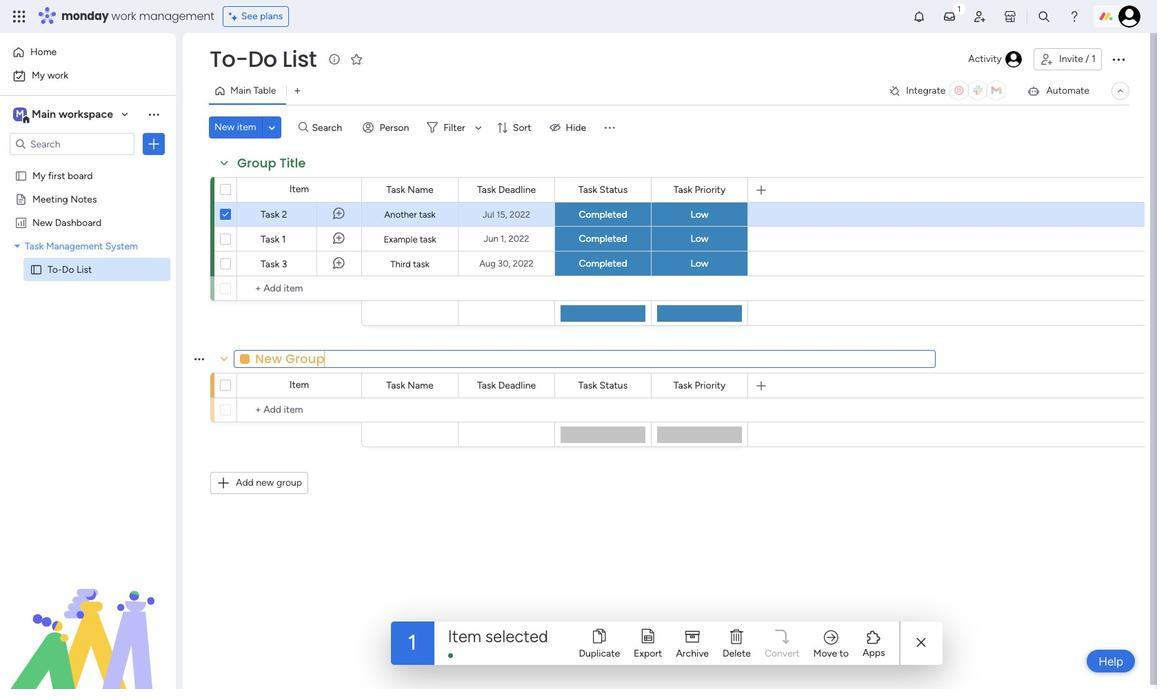Task type: describe. For each thing, give the bounding box(es) containing it.
apps
[[863, 648, 885, 659]]

2 name from the top
[[408, 380, 434, 391]]

integrate button
[[883, 77, 1016, 106]]

sort button
[[491, 117, 540, 139]]

group title
[[237, 154, 306, 172]]

+ Add item text field
[[244, 402, 356, 419]]

Search field
[[309, 118, 350, 137]]

2022 for jul 15, 2022
[[510, 209, 530, 220]]

invite
[[1059, 53, 1083, 65]]

filter button
[[422, 117, 487, 139]]

work for monday
[[111, 8, 136, 24]]

main for main workspace
[[32, 108, 56, 121]]

notifications image
[[912, 10, 926, 23]]

2
[[282, 209, 287, 221]]

0 vertical spatial list
[[282, 43, 317, 74]]

options image
[[147, 137, 161, 151]]

notes
[[70, 193, 97, 205]]

2022 for jun 1, 2022
[[509, 234, 529, 244]]

0 horizontal spatial to-
[[48, 263, 62, 275]]

menu image
[[603, 121, 617, 134]]

1 priority from the top
[[695, 184, 726, 196]]

Search in workspace field
[[29, 136, 115, 152]]

workspace image
[[13, 107, 27, 122]]

3 low from the top
[[691, 258, 709, 270]]

automate button
[[1022, 80, 1095, 102]]

3 completed from the top
[[579, 258, 627, 270]]

1 task status from the top
[[578, 184, 628, 196]]

list box containing my first board
[[0, 161, 176, 467]]

delete
[[723, 648, 751, 660]]

task 1
[[261, 234, 286, 246]]

add
[[236, 477, 254, 489]]

work for my
[[47, 70, 68, 81]]

15,
[[496, 209, 507, 220]]

task for 1
[[420, 234, 436, 244]]

table
[[253, 85, 276, 97]]

main table button
[[209, 80, 286, 102]]

task management system
[[25, 240, 138, 252]]

my work option
[[8, 65, 168, 87]]

1 horizontal spatial to-do list
[[210, 43, 317, 74]]

new item button
[[209, 117, 262, 139]]

+ Add item text field
[[244, 281, 356, 297]]

workspace
[[59, 108, 113, 121]]

activity
[[968, 53, 1002, 65]]

home
[[30, 46, 57, 58]]

add new group
[[236, 477, 302, 489]]

group
[[237, 154, 276, 172]]

add to favorites image
[[350, 52, 364, 66]]

1 name from the top
[[408, 184, 434, 196]]

workspace options image
[[147, 107, 161, 121]]

public board image for to-do list
[[30, 263, 43, 276]]

new for new dashboard
[[32, 217, 53, 228]]

m
[[16, 108, 24, 120]]

2 completed from the top
[[579, 233, 627, 245]]

add new group button
[[210, 472, 308, 494]]

1 inside the invite / 1 'button'
[[1092, 53, 1096, 65]]

example task
[[384, 234, 436, 244]]

To-Do List field
[[206, 43, 320, 74]]

first
[[48, 170, 65, 181]]

search everything image
[[1037, 10, 1051, 23]]

1 completed from the top
[[579, 209, 627, 220]]

jul
[[483, 209, 494, 220]]

monday work management
[[61, 8, 214, 24]]

main workspace
[[32, 108, 113, 121]]

aug 30, 2022
[[479, 259, 534, 269]]

person
[[380, 122, 409, 133]]

public board image for my first board
[[14, 169, 28, 182]]

title
[[280, 154, 306, 172]]

see plans button
[[223, 6, 289, 27]]

task name for 1st the 'task name' field from the bottom of the page
[[386, 380, 434, 391]]

integrate
[[906, 85, 946, 97]]

another task
[[384, 210, 436, 220]]

task for 3
[[413, 259, 429, 269]]

2 priority from the top
[[695, 380, 726, 391]]

help image
[[1068, 10, 1081, 23]]

2 task priority field from the top
[[670, 378, 729, 393]]

task name for 1st the 'task name' field from the top of the page
[[386, 184, 434, 196]]

2 task deadline field from the top
[[474, 378, 539, 393]]

to
[[840, 648, 849, 660]]

example
[[384, 234, 418, 244]]

options image
[[1110, 51, 1127, 68]]

1 low from the top
[[691, 209, 709, 220]]

deadline for first task deadline field from the bottom
[[498, 380, 536, 391]]

hide
[[566, 122, 586, 133]]

task 2
[[261, 209, 287, 221]]

my work
[[32, 70, 68, 81]]

caret down image
[[14, 241, 20, 251]]

home link
[[8, 41, 168, 63]]

2022 for aug 30, 2022
[[513, 259, 534, 269]]

new item
[[214, 121, 256, 133]]

invite / 1
[[1059, 53, 1096, 65]]

activity button
[[963, 48, 1028, 70]]

help button
[[1087, 650, 1135, 673]]

workspace selection element
[[13, 106, 115, 124]]

meeting notes
[[32, 193, 97, 205]]

lottie animation image
[[0, 550, 176, 690]]

move to
[[813, 648, 849, 660]]

hide button
[[544, 117, 595, 139]]

management
[[139, 8, 214, 24]]

my for my first board
[[32, 170, 46, 181]]

automate
[[1046, 85, 1090, 97]]

filter
[[444, 122, 465, 133]]

meeting
[[32, 193, 68, 205]]

deadline for first task deadline field
[[498, 184, 536, 196]]

30,
[[498, 259, 511, 269]]

export
[[634, 648, 662, 660]]

management
[[46, 240, 103, 252]]

2 task status field from the top
[[575, 378, 631, 393]]

1 task deadline field from the top
[[474, 182, 539, 198]]

see
[[241, 10, 258, 22]]

see plans
[[241, 10, 283, 22]]

2 low from the top
[[691, 233, 709, 245]]

main table
[[230, 85, 276, 97]]

board
[[68, 170, 93, 181]]

another
[[384, 210, 417, 220]]

jun
[[484, 234, 498, 244]]



Task type: locate. For each thing, give the bounding box(es) containing it.
my inside option
[[32, 70, 45, 81]]

new dashboard
[[32, 217, 102, 228]]

selected
[[485, 627, 548, 647]]

1 vertical spatial task
[[420, 234, 436, 244]]

2 task priority from the top
[[674, 380, 726, 391]]

1 vertical spatial main
[[32, 108, 56, 121]]

0 vertical spatial 2022
[[510, 209, 530, 220]]

0 vertical spatial name
[[408, 184, 434, 196]]

0 vertical spatial work
[[111, 8, 136, 24]]

0 vertical spatial to-
[[210, 43, 248, 74]]

0 vertical spatial to-do list
[[210, 43, 317, 74]]

task deadline
[[477, 184, 536, 196], [477, 380, 536, 391]]

2022 right 15, on the top of page
[[510, 209, 530, 220]]

Task Priority field
[[670, 182, 729, 198], [670, 378, 729, 393]]

lottie animation element
[[0, 550, 176, 690]]

1 vertical spatial task name
[[386, 380, 434, 391]]

2 task status from the top
[[578, 380, 628, 391]]

my work link
[[8, 65, 168, 87]]

0 vertical spatial item
[[289, 183, 309, 195]]

my down home
[[32, 70, 45, 81]]

1 vertical spatial name
[[408, 380, 434, 391]]

1 horizontal spatial work
[[111, 8, 136, 24]]

task right another
[[419, 210, 436, 220]]

0 vertical spatial new
[[214, 121, 235, 133]]

0 vertical spatial my
[[32, 70, 45, 81]]

archive
[[676, 648, 709, 660]]

new
[[214, 121, 235, 133], [32, 217, 53, 228]]

1 vertical spatial list
[[77, 263, 92, 275]]

do
[[248, 43, 277, 74], [62, 263, 74, 275]]

add view image
[[295, 86, 300, 96]]

jul 15, 2022
[[483, 209, 530, 220]]

task
[[386, 184, 405, 196], [477, 184, 496, 196], [578, 184, 597, 196], [674, 184, 692, 196], [261, 209, 280, 221], [261, 234, 280, 246], [25, 240, 44, 252], [261, 259, 280, 270], [386, 380, 405, 391], [477, 380, 496, 391], [578, 380, 597, 391], [674, 380, 692, 391]]

select product image
[[12, 10, 26, 23]]

1 horizontal spatial to-
[[210, 43, 248, 74]]

1 vertical spatial low
[[691, 233, 709, 245]]

2 vertical spatial completed
[[579, 258, 627, 270]]

None field
[[234, 350, 936, 368]]

task right third
[[413, 259, 429, 269]]

option
[[0, 163, 176, 166]]

public board image
[[14, 169, 28, 182], [30, 263, 43, 276]]

my left first in the top left of the page
[[32, 170, 46, 181]]

to-do list down management
[[48, 263, 92, 275]]

2022 right 1, on the left of page
[[509, 234, 529, 244]]

third task
[[390, 259, 429, 269]]

invite members image
[[973, 10, 987, 23]]

0 horizontal spatial work
[[47, 70, 68, 81]]

1 vertical spatial task deadline field
[[474, 378, 539, 393]]

work inside my work option
[[47, 70, 68, 81]]

1 task priority from the top
[[674, 184, 726, 196]]

status
[[600, 184, 628, 196], [600, 380, 628, 391]]

0 horizontal spatial do
[[62, 263, 74, 275]]

item
[[237, 121, 256, 133]]

Group Title field
[[234, 154, 309, 172]]

0 vertical spatial task name field
[[383, 182, 437, 198]]

jun 1, 2022
[[484, 234, 529, 244]]

0 horizontal spatial to-do list
[[48, 263, 92, 275]]

0 horizontal spatial 1
[[282, 234, 286, 246]]

kendall parks image
[[1119, 6, 1141, 28]]

monday marketplace image
[[1003, 10, 1017, 23]]

1 vertical spatial my
[[32, 170, 46, 181]]

1 horizontal spatial main
[[230, 85, 251, 97]]

item selected
[[448, 627, 548, 647]]

0 vertical spatial task deadline field
[[474, 182, 539, 198]]

third
[[390, 259, 411, 269]]

0 horizontal spatial public board image
[[14, 169, 28, 182]]

public board image down task management system
[[30, 263, 43, 276]]

plans
[[260, 10, 283, 22]]

1 horizontal spatial public board image
[[30, 263, 43, 276]]

1,
[[501, 234, 506, 244]]

new for new item
[[214, 121, 235, 133]]

0 vertical spatial task name
[[386, 184, 434, 196]]

sort
[[513, 122, 531, 133]]

list up "add view" image
[[282, 43, 317, 74]]

public board image
[[14, 192, 28, 206]]

0 horizontal spatial main
[[32, 108, 56, 121]]

1 vertical spatial item
[[289, 379, 309, 391]]

0 horizontal spatial new
[[32, 217, 53, 228]]

1 task name field from the top
[[383, 182, 437, 198]]

task deadline for first task deadline field from the bottom
[[477, 380, 536, 391]]

2 vertical spatial low
[[691, 258, 709, 270]]

2 deadline from the top
[[498, 380, 536, 391]]

1 horizontal spatial new
[[214, 121, 235, 133]]

low
[[691, 209, 709, 220], [691, 233, 709, 245], [691, 258, 709, 270]]

work
[[111, 8, 136, 24], [47, 70, 68, 81]]

task status
[[578, 184, 628, 196], [578, 380, 628, 391]]

main
[[230, 85, 251, 97], [32, 108, 56, 121]]

1 vertical spatial task name field
[[383, 378, 437, 393]]

0 vertical spatial task priority
[[674, 184, 726, 196]]

1 task status field from the top
[[575, 182, 631, 198]]

1 vertical spatial deadline
[[498, 380, 536, 391]]

status for second task status field from the bottom
[[600, 184, 628, 196]]

1 vertical spatial do
[[62, 263, 74, 275]]

1 task deadline from the top
[[477, 184, 536, 196]]

main inside workspace selection element
[[32, 108, 56, 121]]

Task Status field
[[575, 182, 631, 198], [575, 378, 631, 393]]

2 status from the top
[[600, 380, 628, 391]]

1 vertical spatial to-
[[48, 263, 62, 275]]

help
[[1099, 655, 1123, 669]]

1 horizontal spatial do
[[248, 43, 277, 74]]

item down title
[[289, 183, 309, 195]]

1 vertical spatial public board image
[[30, 263, 43, 276]]

dashboard
[[55, 217, 102, 228]]

status for second task status field from the top
[[600, 380, 628, 391]]

convert
[[765, 648, 800, 660]]

1 horizontal spatial 1
[[408, 631, 417, 656]]

item for task deadline
[[289, 379, 309, 391]]

Task Name field
[[383, 182, 437, 198], [383, 378, 437, 393]]

angle down image
[[269, 122, 275, 133]]

show board description image
[[326, 52, 343, 66]]

2 horizontal spatial 1
[[1092, 53, 1096, 65]]

1 deadline from the top
[[498, 184, 536, 196]]

0 vertical spatial main
[[230, 85, 251, 97]]

1 task name from the top
[[386, 184, 434, 196]]

to-do list
[[210, 43, 317, 74], [48, 263, 92, 275]]

1 vertical spatial new
[[32, 217, 53, 228]]

work right 'monday'
[[111, 8, 136, 24]]

list
[[282, 43, 317, 74], [77, 263, 92, 275]]

2 vertical spatial 1
[[408, 631, 417, 656]]

item
[[289, 183, 309, 195], [289, 379, 309, 391], [448, 627, 481, 647]]

home option
[[8, 41, 168, 63]]

2 vertical spatial item
[[448, 627, 481, 647]]

0 vertical spatial task status field
[[575, 182, 631, 198]]

0 vertical spatial task
[[419, 210, 436, 220]]

0 vertical spatial public board image
[[14, 169, 28, 182]]

task deadline for first task deadline field
[[477, 184, 536, 196]]

2 vertical spatial task
[[413, 259, 429, 269]]

0 vertical spatial priority
[[695, 184, 726, 196]]

my
[[32, 70, 45, 81], [32, 170, 46, 181]]

deadline
[[498, 184, 536, 196], [498, 380, 536, 391]]

1 vertical spatial task priority field
[[670, 378, 729, 393]]

0 vertical spatial do
[[248, 43, 277, 74]]

main right workspace "image"
[[32, 108, 56, 121]]

1 horizontal spatial list
[[282, 43, 317, 74]]

group
[[276, 477, 302, 489]]

1 status from the top
[[600, 184, 628, 196]]

main left table
[[230, 85, 251, 97]]

1 vertical spatial priority
[[695, 380, 726, 391]]

collapse board header image
[[1115, 86, 1126, 97]]

item up + add item text field
[[289, 379, 309, 391]]

priority
[[695, 184, 726, 196], [695, 380, 726, 391]]

1
[[1092, 53, 1096, 65], [282, 234, 286, 246], [408, 631, 417, 656]]

0 vertical spatial task priority field
[[670, 182, 729, 198]]

/
[[1086, 53, 1089, 65]]

name
[[408, 184, 434, 196], [408, 380, 434, 391]]

public dashboard image
[[14, 216, 28, 229]]

duplicate
[[579, 648, 620, 660]]

2022 right 30,
[[513, 259, 534, 269]]

Task Deadline field
[[474, 182, 539, 198], [474, 378, 539, 393]]

my for my work
[[32, 70, 45, 81]]

3
[[282, 259, 287, 270]]

monday
[[61, 8, 109, 24]]

2 vertical spatial 2022
[[513, 259, 534, 269]]

to- up the 'main table' button
[[210, 43, 248, 74]]

1 task priority field from the top
[[670, 182, 729, 198]]

2 task name field from the top
[[383, 378, 437, 393]]

work down home
[[47, 70, 68, 81]]

new right public dashboard icon
[[32, 217, 53, 228]]

1 vertical spatial task status
[[578, 380, 628, 391]]

task name
[[386, 184, 434, 196], [386, 380, 434, 391]]

public board image up public board icon
[[14, 169, 28, 182]]

0 vertical spatial 1
[[1092, 53, 1096, 65]]

to-do list up table
[[210, 43, 317, 74]]

item left selected
[[448, 627, 481, 647]]

task
[[419, 210, 436, 220], [420, 234, 436, 244], [413, 259, 429, 269]]

1 vertical spatial 1
[[282, 234, 286, 246]]

to-
[[210, 43, 248, 74], [48, 263, 62, 275]]

task right example
[[420, 234, 436, 244]]

person button
[[358, 117, 417, 139]]

1 vertical spatial to-do list
[[48, 263, 92, 275]]

update feed image
[[943, 10, 956, 23]]

new left item
[[214, 121, 235, 133]]

do up table
[[248, 43, 277, 74]]

1 vertical spatial work
[[47, 70, 68, 81]]

completed
[[579, 209, 627, 220], [579, 233, 627, 245], [579, 258, 627, 270]]

main inside button
[[230, 85, 251, 97]]

do down management
[[62, 263, 74, 275]]

1 vertical spatial task deadline
[[477, 380, 536, 391]]

2 task name from the top
[[386, 380, 434, 391]]

2022
[[510, 209, 530, 220], [509, 234, 529, 244], [513, 259, 534, 269]]

item for task status
[[289, 183, 309, 195]]

1 vertical spatial task status field
[[575, 378, 631, 393]]

to- down management
[[48, 263, 62, 275]]

new inside button
[[214, 121, 235, 133]]

0 vertical spatial status
[[600, 184, 628, 196]]

0 vertical spatial completed
[[579, 209, 627, 220]]

1 vertical spatial completed
[[579, 233, 627, 245]]

0 vertical spatial task status
[[578, 184, 628, 196]]

move
[[813, 648, 837, 660]]

aug
[[479, 259, 496, 269]]

0 vertical spatial deadline
[[498, 184, 536, 196]]

v2 search image
[[298, 120, 309, 135]]

0 horizontal spatial list
[[77, 263, 92, 275]]

invite / 1 button
[[1034, 48, 1102, 70]]

1 vertical spatial 2022
[[509, 234, 529, 244]]

my first board
[[32, 170, 93, 181]]

main for main table
[[230, 85, 251, 97]]

list down task management system
[[77, 263, 92, 275]]

2 task deadline from the top
[[477, 380, 536, 391]]

0 vertical spatial low
[[691, 209, 709, 220]]

task 3
[[261, 259, 287, 270]]

system
[[105, 240, 138, 252]]

1 image
[[953, 1, 965, 16]]

1 vertical spatial status
[[600, 380, 628, 391]]

0 vertical spatial task deadline
[[477, 184, 536, 196]]

1 vertical spatial task priority
[[674, 380, 726, 391]]

new
[[256, 477, 274, 489]]

arrow down image
[[470, 119, 487, 136]]

list box
[[0, 161, 176, 467]]



Task type: vqa. For each thing, say whether or not it's contained in the screenshot.
'Prio'
no



